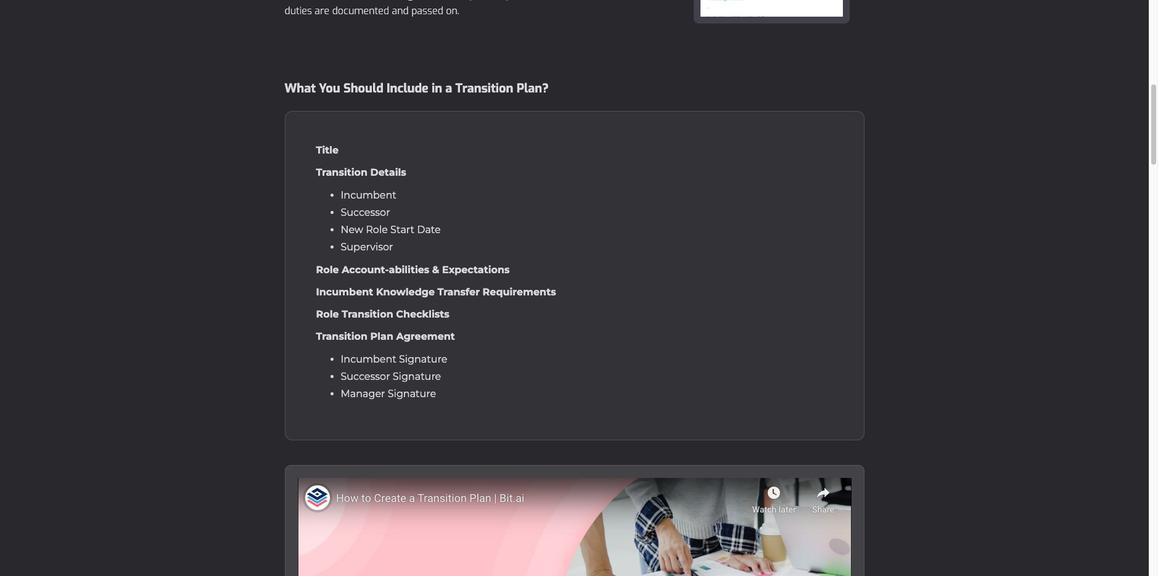 Task type: locate. For each thing, give the bounding box(es) containing it.
1 successor from the top
[[341, 207, 390, 219]]

2 vertical spatial role
[[316, 309, 339, 320]]

supervisor
[[341, 241, 393, 253]]

role for account-
[[316, 264, 339, 276]]

0 vertical spatial incumbent
[[341, 190, 396, 201]]

successor inside incumbent successor new role start date supervisor
[[341, 207, 390, 219]]

what you should include in a transition plan?
[[285, 80, 549, 97]]

2 vertical spatial incumbent
[[341, 354, 396, 365]]

2 successor from the top
[[341, 371, 390, 383]]

role account-abilities & expectations
[[316, 264, 510, 276]]

list
[[316, 187, 833, 256], [316, 351, 833, 403]]

incumbent for incumbent successor new role start date supervisor
[[341, 190, 396, 201]]

role
[[366, 224, 388, 236], [316, 264, 339, 276], [316, 309, 339, 320]]

0 vertical spatial role
[[366, 224, 388, 236]]

successor
[[341, 207, 390, 219], [341, 371, 390, 383]]

2 list from the top
[[316, 351, 833, 403]]

1 vertical spatial incumbent
[[316, 286, 373, 298]]

transition up plan
[[342, 309, 393, 320]]

requirements
[[483, 286, 556, 298]]

incumbent inside incumbent successor new role start date supervisor
[[341, 190, 396, 201]]

incumbent down plan
[[341, 354, 396, 365]]

1 list from the top
[[316, 187, 833, 256]]

abilities
[[389, 264, 429, 276]]

successor up manager
[[341, 371, 390, 383]]

what
[[285, 80, 316, 97]]

transition
[[455, 80, 513, 97], [316, 167, 368, 178], [342, 309, 393, 320], [316, 331, 368, 343]]

successor inside incumbent signature successor signature manager signature
[[341, 371, 390, 383]]

0 vertical spatial list
[[316, 187, 833, 256]]

new
[[341, 224, 363, 236]]

0 vertical spatial successor
[[341, 207, 390, 219]]

incumbent inside incumbent signature successor signature manager signature
[[341, 354, 396, 365]]

checklists
[[396, 309, 449, 320]]

1 vertical spatial signature
[[393, 371, 441, 383]]

incumbent for incumbent knowledge transfer requirements
[[316, 286, 373, 298]]

incumbent for incumbent signature successor signature manager signature
[[341, 354, 396, 365]]

transition plan agreement
[[316, 331, 455, 343]]

1 vertical spatial role
[[316, 264, 339, 276]]

incumbent down account-
[[316, 286, 373, 298]]

transition down "title"
[[316, 167, 368, 178]]

you
[[319, 80, 340, 97]]

1 vertical spatial list
[[316, 351, 833, 403]]

incumbent
[[341, 190, 396, 201], [316, 286, 373, 298], [341, 354, 396, 365]]

signature
[[399, 354, 447, 365], [393, 371, 441, 383], [388, 388, 436, 400]]

successor up the 'new' at the top of page
[[341, 207, 390, 219]]

incumbent down 'transition details'
[[341, 190, 396, 201]]

1 vertical spatial successor
[[341, 371, 390, 383]]



Task type: describe. For each thing, give the bounding box(es) containing it.
manager
[[341, 388, 385, 400]]

details
[[370, 167, 406, 178]]

role inside incumbent successor new role start date supervisor
[[366, 224, 388, 236]]

role transition checklists
[[316, 309, 449, 320]]

plan
[[370, 331, 393, 343]]

list containing incumbent signature
[[316, 351, 833, 403]]

expectations
[[442, 264, 510, 276]]

transition right a at the top of page
[[455, 80, 513, 97]]

transition left plan
[[316, 331, 368, 343]]

transfer
[[438, 286, 480, 298]]

title
[[316, 145, 339, 156]]

transition details
[[316, 167, 406, 178]]

include
[[387, 80, 429, 97]]

plan?
[[517, 80, 549, 97]]

incumbent knowledge transfer requirements
[[316, 286, 556, 298]]

a
[[445, 80, 452, 97]]

0 vertical spatial signature
[[399, 354, 447, 365]]

role for transition
[[316, 309, 339, 320]]

should
[[343, 80, 384, 97]]

incumbent successor new role start date supervisor
[[341, 190, 441, 253]]

&
[[432, 264, 439, 276]]

agreement
[[396, 331, 455, 343]]

2 vertical spatial signature
[[388, 388, 436, 400]]

list containing incumbent
[[316, 187, 833, 256]]

incumbent signature successor signature manager signature
[[341, 354, 447, 400]]

date
[[417, 224, 441, 236]]

account-
[[342, 264, 389, 276]]

knowledge
[[376, 286, 435, 298]]

start
[[390, 224, 414, 236]]

in
[[432, 80, 442, 97]]



Task type: vqa. For each thing, say whether or not it's contained in the screenshot.
Incumbent within Incumbent Signature Successor Signature Manager Signature
yes



